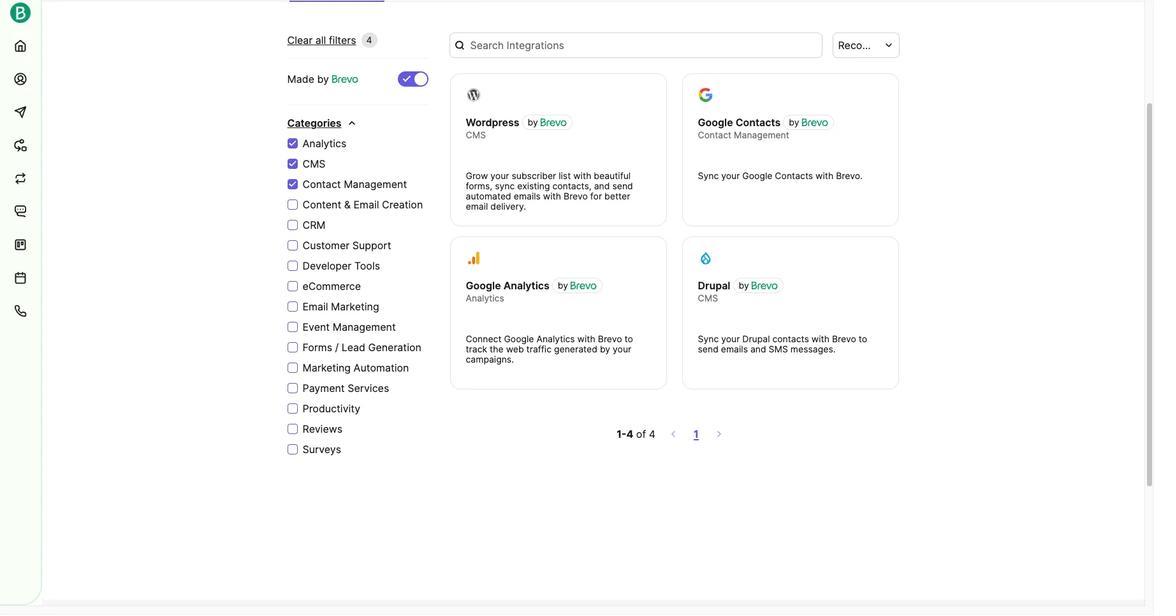 Task type: locate. For each thing, give the bounding box(es) containing it.
emails
[[514, 191, 541, 201], [721, 344, 748, 355]]

google right the
[[504, 333, 534, 344]]

drupal down the "drupal logo"
[[698, 279, 730, 292]]

by
[[317, 73, 329, 85], [528, 117, 538, 128], [789, 117, 799, 128], [558, 280, 568, 291], [739, 280, 749, 291], [600, 344, 610, 355]]

0 horizontal spatial send
[[612, 180, 633, 191]]

tab list
[[289, 0, 482, 2]]

sync your drupal contacts with brevo to send emails and sms messages.
[[698, 333, 867, 355]]

your inside grow your subscriber list with beautiful forms, sync existing contacts, and send automated emails with brevo for better email delivery.
[[490, 170, 509, 181]]

4 left the of at right
[[626, 428, 633, 441]]

wordpress logo image
[[466, 88, 480, 102]]

sync inside sync your drupal contacts with brevo to send emails and sms messages.
[[698, 333, 719, 344]]

0 horizontal spatial emails
[[514, 191, 541, 201]]

1 vertical spatial contact management
[[303, 178, 407, 191]]

by inside connect google analytics with brevo to track the web traffic generated by your campaigns.
[[600, 344, 610, 355]]

crm
[[303, 219, 326, 231]]

1 horizontal spatial cms
[[466, 129, 486, 140]]

traffic
[[526, 344, 552, 355]]

reviews
[[303, 423, 342, 435]]

with left brevo.
[[816, 170, 834, 181]]

emails left sms
[[721, 344, 748, 355]]

drupal
[[698, 279, 730, 292], [742, 333, 770, 344]]

contact
[[698, 129, 731, 140], [303, 178, 341, 191]]

with
[[573, 170, 591, 181], [816, 170, 834, 181], [543, 191, 561, 201], [577, 333, 595, 344], [812, 333, 830, 344]]

1 sync from the top
[[698, 170, 719, 181]]

your
[[490, 170, 509, 181], [721, 170, 740, 181], [721, 333, 740, 344], [613, 344, 631, 355]]

cms down the wordpress
[[466, 129, 486, 140]]

contacts
[[736, 116, 781, 129], [775, 170, 813, 181]]

messages.
[[791, 344, 836, 355]]

brevo left for
[[564, 191, 588, 201]]

and
[[594, 180, 610, 191], [750, 344, 766, 355]]

list
[[559, 170, 571, 181]]

1 horizontal spatial email
[[354, 198, 379, 211]]

1 vertical spatial management
[[344, 178, 407, 191]]

and left sms
[[750, 344, 766, 355]]

cms down "categories"
[[303, 157, 326, 170]]

1 horizontal spatial send
[[698, 344, 719, 355]]

drupal logo image
[[699, 251, 713, 265]]

to right generated at the bottom of page
[[625, 333, 633, 344]]

your right grow
[[490, 170, 509, 181]]

2 horizontal spatial 4
[[649, 428, 655, 441]]

customer
[[303, 239, 350, 252]]

1 horizontal spatial 4
[[626, 428, 633, 441]]

with right list
[[573, 170, 591, 181]]

1 vertical spatial emails
[[721, 344, 748, 355]]

google down google contacts logo
[[698, 116, 733, 129]]

brevo
[[564, 191, 588, 201], [598, 333, 622, 344], [832, 333, 856, 344]]

&
[[344, 198, 351, 211]]

0 vertical spatial and
[[594, 180, 610, 191]]

2 sync from the top
[[698, 333, 719, 344]]

management up forms / lead generation
[[333, 321, 396, 333]]

cms down the "drupal logo"
[[698, 293, 718, 304]]

contact management
[[698, 129, 789, 140], [303, 178, 407, 191]]

1 vertical spatial sync
[[698, 333, 719, 344]]

payment
[[303, 382, 345, 395]]

emails down subscriber
[[514, 191, 541, 201]]

contacts up sync your google contacts with brevo.
[[736, 116, 781, 129]]

marketing up event management
[[331, 300, 379, 313]]

email
[[354, 198, 379, 211], [303, 300, 328, 313]]

management up content & email creation
[[344, 178, 407, 191]]

grow your subscriber list with beautiful forms, sync existing contacts, and send automated emails with brevo for better email delivery.
[[466, 170, 633, 212]]

sync
[[698, 170, 719, 181], [698, 333, 719, 344]]

1 horizontal spatial and
[[750, 344, 766, 355]]

1 vertical spatial and
[[750, 344, 766, 355]]

google
[[698, 116, 733, 129], [742, 170, 772, 181], [466, 279, 501, 292], [504, 333, 534, 344]]

contact management down google contacts
[[698, 129, 789, 140]]

0 horizontal spatial to
[[625, 333, 633, 344]]

email right &
[[354, 198, 379, 211]]

brevo right contacts
[[832, 333, 856, 344]]

1 horizontal spatial contact management
[[698, 129, 789, 140]]

1-
[[617, 428, 626, 441]]

management
[[734, 129, 789, 140], [344, 178, 407, 191], [333, 321, 396, 333]]

contacts left brevo.
[[775, 170, 813, 181]]

generation
[[368, 341, 421, 354]]

marketing
[[331, 300, 379, 313], [303, 362, 351, 374]]

support
[[352, 239, 391, 252]]

contacts
[[772, 333, 809, 344]]

campaigns.
[[466, 354, 514, 365]]

beautiful
[[594, 170, 631, 181]]

with inside sync your drupal contacts with brevo to send emails and sms messages.
[[812, 333, 830, 344]]

1 vertical spatial contact
[[303, 178, 341, 191]]

your for google contacts
[[721, 170, 740, 181]]

to right messages.
[[859, 333, 867, 344]]

with inside connect google analytics with brevo to track the web traffic generated by your campaigns.
[[577, 333, 595, 344]]

automated
[[466, 191, 511, 201]]

1 vertical spatial email
[[303, 300, 328, 313]]

cms for drupal
[[698, 293, 718, 304]]

and right contacts,
[[594, 180, 610, 191]]

brevo.
[[836, 170, 863, 181]]

with right contacts
[[812, 333, 830, 344]]

1 horizontal spatial drupal
[[742, 333, 770, 344]]

contact management up &
[[303, 178, 407, 191]]

4 right filters
[[366, 34, 372, 45]]

google contacts logo image
[[699, 88, 713, 102]]

your right generated at the bottom of page
[[613, 344, 631, 355]]

your left sms
[[721, 333, 740, 344]]

with down list
[[543, 191, 561, 201]]

1 horizontal spatial contact
[[698, 129, 731, 140]]

your for wordpress
[[490, 170, 509, 181]]

your down google contacts
[[721, 170, 740, 181]]

0 vertical spatial emails
[[514, 191, 541, 201]]

1 to from the left
[[625, 333, 633, 344]]

0 vertical spatial drupal
[[698, 279, 730, 292]]

0 horizontal spatial brevo
[[564, 191, 588, 201]]

for
[[590, 191, 602, 201]]

contact up content
[[303, 178, 341, 191]]

0 vertical spatial contact management
[[698, 129, 789, 140]]

2 horizontal spatial brevo
[[832, 333, 856, 344]]

0 horizontal spatial and
[[594, 180, 610, 191]]

recommended button
[[833, 33, 911, 58]]

4
[[366, 34, 372, 45], [626, 428, 633, 441], [649, 428, 655, 441]]

by for google contacts
[[789, 117, 799, 128]]

4 right the of at right
[[649, 428, 655, 441]]

1 button
[[691, 425, 701, 443]]

cms
[[466, 129, 486, 140], [303, 157, 326, 170], [698, 293, 718, 304]]

0 horizontal spatial contact management
[[303, 178, 407, 191]]

0 vertical spatial sync
[[698, 170, 719, 181]]

to
[[625, 333, 633, 344], [859, 333, 867, 344]]

1 vertical spatial drupal
[[742, 333, 770, 344]]

to inside sync your drupal contacts with brevo to send emails and sms messages.
[[859, 333, 867, 344]]

email up event on the bottom left
[[303, 300, 328, 313]]

1 horizontal spatial emails
[[721, 344, 748, 355]]

1 vertical spatial send
[[698, 344, 719, 355]]

and inside sync your drupal contacts with brevo to send emails and sms messages.
[[750, 344, 766, 355]]

0 horizontal spatial contact
[[303, 178, 341, 191]]

brevo right generated at the bottom of page
[[598, 333, 622, 344]]

send
[[612, 180, 633, 191], [698, 344, 719, 355]]

0 horizontal spatial cms
[[303, 157, 326, 170]]

analytics
[[303, 137, 346, 150], [503, 279, 550, 292], [466, 293, 504, 304], [537, 333, 575, 344]]

0 vertical spatial cms
[[466, 129, 486, 140]]

with for drupal
[[812, 333, 830, 344]]

your inside sync your drupal contacts with brevo to send emails and sms messages.
[[721, 333, 740, 344]]

sync
[[495, 180, 515, 191]]

2 vertical spatial management
[[333, 321, 396, 333]]

0 vertical spatial send
[[612, 180, 633, 191]]

None checkbox
[[398, 71, 428, 87]]

0 horizontal spatial drupal
[[698, 279, 730, 292]]

event
[[303, 321, 330, 333]]

your inside connect google analytics with brevo to track the web traffic generated by your campaigns.
[[613, 344, 631, 355]]

management down google contacts
[[734, 129, 789, 140]]

to inside connect google analytics with brevo to track the web traffic generated by your campaigns.
[[625, 333, 633, 344]]

1 horizontal spatial brevo
[[598, 333, 622, 344]]

customer support
[[303, 239, 391, 252]]

cms for wordpress
[[466, 129, 486, 140]]

2 vertical spatial cms
[[698, 293, 718, 304]]

subscriber
[[512, 170, 556, 181]]

1 horizontal spatial to
[[859, 333, 867, 344]]

2 horizontal spatial cms
[[698, 293, 718, 304]]

marketing up the payment
[[303, 362, 351, 374]]

generated
[[554, 344, 597, 355]]

connect google analytics with brevo to track the web traffic generated by your campaigns.
[[466, 333, 633, 365]]

2 to from the left
[[859, 333, 867, 344]]

ecommerce
[[303, 280, 361, 293]]

drupal left contacts
[[742, 333, 770, 344]]

1
[[694, 428, 699, 441]]

with right traffic
[[577, 333, 595, 344]]

sync for google contacts
[[698, 170, 719, 181]]

made by
[[287, 73, 332, 85]]

with for google contacts
[[816, 170, 834, 181]]

contact down google contacts
[[698, 129, 731, 140]]

grow
[[466, 170, 488, 181]]



Task type: describe. For each thing, give the bounding box(es) containing it.
0 horizontal spatial email
[[303, 300, 328, 313]]

1-4 of 4
[[617, 428, 655, 441]]

google inside connect google analytics with brevo to track the web traffic generated by your campaigns.
[[504, 333, 534, 344]]

of
[[636, 428, 646, 441]]

track
[[466, 344, 487, 355]]

content & email creation
[[303, 198, 423, 211]]

event management
[[303, 321, 396, 333]]

forms / lead generation
[[303, 341, 421, 354]]

services
[[348, 382, 389, 395]]

send inside grow your subscriber list with beautiful forms, sync existing contacts, and send automated emails with brevo for better email delivery.
[[612, 180, 633, 191]]

lead
[[342, 341, 365, 354]]

creation
[[382, 198, 423, 211]]

made
[[287, 73, 314, 85]]

brevo inside grow your subscriber list with beautiful forms, sync existing contacts, and send automated emails with brevo for better email delivery.
[[564, 191, 588, 201]]

google down google contacts
[[742, 170, 772, 181]]

better
[[604, 191, 630, 201]]

your for drupal
[[721, 333, 740, 344]]

automation
[[354, 362, 409, 374]]

with for wordpress
[[573, 170, 591, 181]]

connect
[[466, 333, 501, 344]]

email
[[466, 201, 488, 212]]

0 vertical spatial contact
[[698, 129, 731, 140]]

brevo inside sync your drupal contacts with brevo to send emails and sms messages.
[[832, 333, 856, 344]]

surveys
[[303, 443, 341, 456]]

the
[[490, 344, 504, 355]]

0 vertical spatial management
[[734, 129, 789, 140]]

developer
[[303, 260, 352, 272]]

google analytics logo image
[[466, 251, 480, 265]]

productivity
[[303, 402, 360, 415]]

sync your google contacts with brevo.
[[698, 170, 863, 181]]

brevo inside connect google analytics with brevo to track the web traffic generated by your campaigns.
[[598, 333, 622, 344]]

/
[[335, 341, 339, 354]]

1 vertical spatial cms
[[303, 157, 326, 170]]

Search Integrations search field
[[449, 33, 823, 58]]

contacts,
[[552, 180, 592, 191]]

forms,
[[466, 180, 492, 191]]

all
[[315, 34, 326, 47]]

by for wordpress
[[528, 117, 538, 128]]

categories
[[287, 117, 342, 129]]

delivery.
[[491, 201, 526, 212]]

by for drupal
[[739, 280, 749, 291]]

existing
[[517, 180, 550, 191]]

0 vertical spatial contacts
[[736, 116, 781, 129]]

drupal inside sync your drupal contacts with brevo to send emails and sms messages.
[[742, 333, 770, 344]]

marketing automation
[[303, 362, 409, 374]]

analytics inside connect google analytics with brevo to track the web traffic generated by your campaigns.
[[537, 333, 575, 344]]

emails inside sync your drupal contacts with brevo to send emails and sms messages.
[[721, 344, 748, 355]]

tools
[[354, 260, 380, 272]]

sync for drupal
[[698, 333, 719, 344]]

google analytics
[[466, 279, 550, 292]]

wordpress
[[466, 116, 519, 129]]

sms
[[769, 344, 788, 355]]

categories link
[[287, 115, 357, 131]]

0 horizontal spatial 4
[[366, 34, 372, 45]]

by for google analytics
[[558, 280, 568, 291]]

google down google analytics logo on the left top of page
[[466, 279, 501, 292]]

1 vertical spatial contacts
[[775, 170, 813, 181]]

0 vertical spatial email
[[354, 198, 379, 211]]

0 vertical spatial marketing
[[331, 300, 379, 313]]

content
[[303, 198, 341, 211]]

clear
[[287, 34, 313, 47]]

payment services
[[303, 382, 389, 395]]

forms
[[303, 341, 332, 354]]

send inside sync your drupal contacts with brevo to send emails and sms messages.
[[698, 344, 719, 355]]

clear all filters link
[[287, 33, 356, 48]]

email marketing
[[303, 300, 379, 313]]

1 vertical spatial marketing
[[303, 362, 351, 374]]

filters
[[329, 34, 356, 47]]

emails inside grow your subscriber list with beautiful forms, sync existing contacts, and send automated emails with brevo for better email delivery.
[[514, 191, 541, 201]]

google contacts
[[698, 116, 781, 129]]

clear all filters
[[287, 34, 356, 47]]

and inside grow your subscriber list with beautiful forms, sync existing contacts, and send automated emails with brevo for better email delivery.
[[594, 180, 610, 191]]

developer tools
[[303, 260, 380, 272]]

recommended
[[838, 39, 911, 52]]

web
[[506, 344, 524, 355]]



Task type: vqa. For each thing, say whether or not it's contained in the screenshot.
Sent
no



